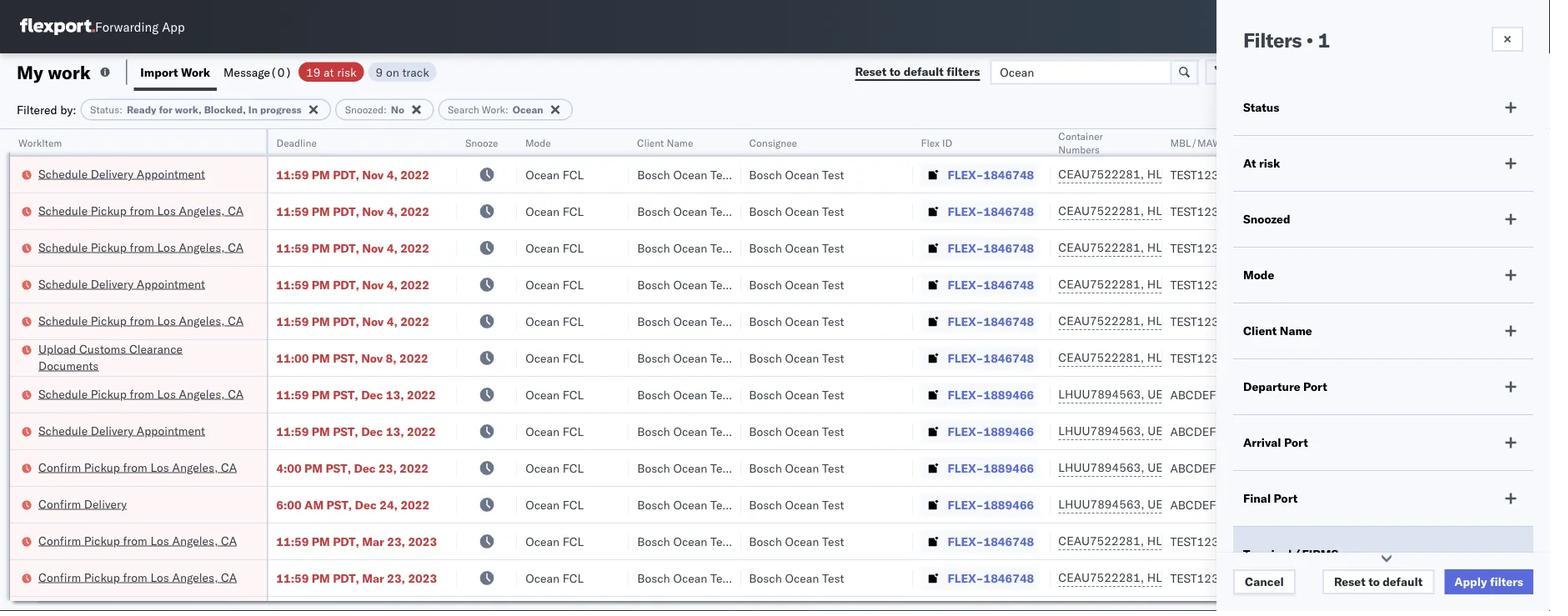 Task type: locate. For each thing, give the bounding box(es) containing it.
4 schedule pickup from los angeles, ca from the top
[[38, 387, 244, 401]]

0 horizontal spatial work
[[181, 65, 210, 79]]

8 resize handle column header from the left
[[1142, 129, 1162, 611]]

schedule delivery appointment link down workitem 'button'
[[38, 166, 205, 182]]

miami for lb94, miami
[[1312, 353, 1347, 368]]

2023 for confirm pickup from los angeles, ca link related to second the "confirm pickup from los angeles, ca" button
[[408, 534, 437, 549]]

1 vertical spatial confirm pickup from los angeles, ca
[[38, 533, 237, 548]]

departure
[[1244, 379, 1301, 394]]

abcdefg78456546 down departure
[[1170, 424, 1283, 439]]

5 4, from the top
[[387, 314, 398, 329]]

1 schedule pickup from los angeles, ca link from the top
[[38, 202, 244, 219]]

confirm pickup from los angeles, ca link for 3rd the "confirm pickup from los angeles, ca" button from the top of the page
[[38, 569, 237, 586]]

(firms
[[1295, 547, 1339, 562]]

11 resize handle column header from the left
[[1520, 129, 1540, 611]]

hlxu8034992 for 2nd schedule delivery appointment button from the top
[[1236, 277, 1317, 291]]

ceau7522281, for upload customs clearance documents button
[[1059, 350, 1144, 365]]

2 schedule from the top
[[38, 203, 88, 218]]

1 fcl from the top
[[563, 167, 584, 182]]

3 test123456 from the top
[[1170, 241, 1241, 255]]

bosch
[[637, 167, 670, 182], [749, 167, 782, 182], [637, 204, 670, 219], [749, 204, 782, 219], [637, 241, 670, 255], [749, 241, 782, 255], [637, 277, 670, 292], [749, 277, 782, 292], [637, 314, 670, 329], [749, 314, 782, 329], [637, 351, 670, 365], [749, 351, 782, 365], [637, 387, 670, 402], [749, 387, 782, 402], [637, 424, 670, 439], [749, 424, 782, 439], [637, 461, 670, 475], [749, 461, 782, 475], [637, 497, 670, 512], [749, 497, 782, 512], [637, 534, 670, 549], [749, 534, 782, 549], [637, 571, 670, 585], [749, 571, 782, 585]]

port for arrival port
[[1284, 435, 1308, 450]]

ningbo
[[1277, 453, 1315, 468]]

0 vertical spatial appointment
[[137, 166, 205, 181]]

4 ocean fcl from the top
[[526, 277, 584, 292]]

1 vertical spatial port
[[1284, 435, 1308, 450]]

list box
[[1244, 210, 1494, 611]]

(0)
[[270, 65, 292, 79]]

default up flex
[[904, 64, 944, 79]]

in
[[248, 103, 258, 116]]

work
[[181, 65, 210, 79], [482, 103, 505, 116]]

resize handle column header for consignee
[[893, 129, 913, 611]]

1889466
[[984, 387, 1034, 402], [984, 424, 1034, 439], [984, 461, 1034, 475], [984, 497, 1034, 512]]

numbers for mbl/mawb numbers
[[1231, 136, 1272, 149]]

3 schedule delivery appointment from the top
[[38, 423, 205, 438]]

3 appointment from the top
[[137, 423, 205, 438]]

schedule delivery appointment link up customs
[[38, 276, 205, 292]]

10 ocean fcl from the top
[[526, 497, 584, 512]]

abcdefg78456546 up terminal at bottom
[[1170, 497, 1283, 512]]

at
[[324, 65, 334, 79]]

2 : from the left
[[384, 103, 387, 116]]

1 horizontal spatial name
[[1280, 324, 1313, 338]]

2 vertical spatial schedule delivery appointment button
[[38, 422, 205, 441]]

arrival
[[1244, 435, 1282, 450]]

hlxu8034992 for 3rd schedule delivery appointment button from the bottom
[[1236, 167, 1317, 181]]

to
[[890, 64, 901, 79], [1369, 575, 1380, 589]]

11:59 pm pdt, nov 4, 2022 for first schedule pickup from los angeles, ca button
[[276, 204, 429, 219]]

6 1846748 from the top
[[984, 351, 1034, 365]]

by:
[[60, 102, 76, 117]]

0 vertical spatial name
[[667, 136, 694, 149]]

work right import
[[181, 65, 210, 79]]

3 schedule pickup from los angeles, ca link from the top
[[38, 312, 244, 329]]

1 vertical spatial schedule delivery appointment button
[[38, 276, 205, 294]]

abcdefg78456546 up "final"
[[1170, 461, 1283, 475]]

pdt,
[[333, 167, 359, 182], [333, 204, 359, 219], [333, 241, 359, 255], [333, 277, 359, 292], [333, 314, 359, 329], [333, 534, 359, 549], [333, 571, 359, 585]]

1 vertical spatial risk
[[1259, 156, 1280, 171]]

hlxu8034992 up select
[[1236, 203, 1317, 218]]

confirm pickup from los angeles, ca link for 3rd the "confirm pickup from los angeles, ca" button from the bottom
[[38, 459, 237, 476]]

los for 3rd the "confirm pickup from los angeles, ca" button from the top of the page
[[150, 570, 169, 585]]

2 omkar from the top
[[1385, 461, 1421, 475]]

pst, for upload customs clearance documents
[[333, 351, 358, 365]]

2 test123456 from the top
[[1170, 204, 1241, 219]]

omkar for lhuu7894563, uetu5238478
[[1385, 461, 1421, 475]]

1 vertical spatial snoozed
[[1244, 212, 1291, 226]]

1 omkar from the top
[[1385, 241, 1421, 255]]

7 pdt, from the top
[[333, 571, 359, 585]]

lb94,
[[1277, 353, 1309, 368]]

numbers
[[1231, 136, 1272, 149], [1059, 143, 1100, 156]]

1 ceau7522281, from the top
[[1059, 167, 1144, 181]]

reset to default filters button
[[845, 60, 990, 85]]

select
[[1277, 219, 1310, 234]]

schedule delivery appointment button up customs
[[38, 276, 205, 294]]

0 horizontal spatial status
[[90, 103, 119, 116]]

default inside 'button'
[[904, 64, 944, 79]]

0 horizontal spatial snoozed
[[345, 103, 384, 116]]

1 horizontal spatial default
[[1383, 575, 1423, 589]]

6 hlxu6269489, from the top
[[1147, 350, 1233, 365]]

None checkbox
[[1254, 286, 1270, 302], [1254, 319, 1270, 336], [1254, 352, 1270, 369], [1254, 452, 1270, 469], [1254, 286, 1270, 302], [1254, 319, 1270, 336], [1254, 352, 1270, 369], [1254, 452, 1270, 469]]

numbers up at
[[1231, 136, 1272, 149]]

hlxu8034992 up departure
[[1236, 350, 1317, 365]]

delivery inside confirm delivery link
[[84, 497, 127, 511]]

default left apply
[[1383, 575, 1423, 589]]

9 resize handle column header from the left
[[1357, 129, 1377, 611]]

11:59 pm pdt, mar 23, 2023
[[276, 534, 437, 549], [276, 571, 437, 585]]

bosch ocean test
[[637, 167, 733, 182], [749, 167, 844, 182], [637, 204, 733, 219], [749, 204, 844, 219], [637, 241, 733, 255], [749, 241, 844, 255], [637, 277, 733, 292], [749, 277, 844, 292], [637, 314, 733, 329], [749, 314, 844, 329], [637, 351, 733, 365], [749, 351, 844, 365], [637, 387, 733, 402], [749, 387, 844, 402], [637, 424, 733, 439], [749, 424, 844, 439], [637, 461, 733, 475], [749, 461, 844, 475], [637, 497, 733, 512], [749, 497, 844, 512], [637, 534, 733, 549], [749, 534, 844, 549], [637, 571, 733, 585], [749, 571, 844, 585]]

5 schedule from the top
[[38, 313, 88, 328]]

appointment down upload customs clearance documents button
[[137, 423, 205, 438]]

appointment up the clearance
[[137, 276, 205, 291]]

at risk
[[1244, 156, 1280, 171]]

11:59
[[276, 167, 309, 182], [276, 204, 309, 219], [276, 241, 309, 255], [276, 277, 309, 292], [276, 314, 309, 329], [276, 387, 309, 402], [276, 424, 309, 439], [276, 534, 309, 549], [276, 571, 309, 585]]

0 horizontal spatial default
[[904, 64, 944, 79]]

11 ocean fcl from the top
[[526, 534, 584, 549]]

pst, right am
[[327, 497, 352, 512]]

1 vertical spatial to
[[1369, 575, 1380, 589]]

lb95, miami
[[1277, 320, 1347, 334]]

pickup for 3rd the "confirm pickup from los angeles, ca" button from the bottom
[[84, 460, 120, 475]]

9 on track
[[376, 65, 429, 79]]

pst, left 8,
[[333, 351, 358, 365]]

4,
[[387, 167, 398, 182], [387, 204, 398, 219], [387, 241, 398, 255], [387, 277, 398, 292], [387, 314, 398, 329]]

default inside button
[[1383, 575, 1423, 589]]

pm for 3rd schedule delivery appointment link from the bottom of the page
[[312, 167, 330, 182]]

2 1846748 from the top
[[984, 204, 1034, 219]]

6 resize handle column header from the left
[[893, 129, 913, 611]]

4, for 3rd schedule delivery appointment button from the bottom
[[387, 167, 398, 182]]

0 vertical spatial schedule delivery appointment button
[[38, 166, 205, 184]]

0 vertical spatial confirm pickup from los angeles, ca button
[[38, 459, 237, 477]]

1 ceau7522281, hlxu6269489, hlxu8034992 from the top
[[1059, 167, 1317, 181]]

: left no
[[384, 103, 387, 116]]

hlxu8034992 up the code)
[[1236, 534, 1317, 548]]

filters right apply
[[1490, 575, 1524, 589]]

2022 for second schedule delivery appointment link from the top
[[400, 277, 429, 292]]

0 horizontal spatial client name
[[637, 136, 694, 149]]

to inside button
[[1369, 575, 1380, 589]]

: for snoozed
[[384, 103, 387, 116]]

os
[[1503, 20, 1519, 33]]

0 vertical spatial port
[[1304, 379, 1328, 394]]

0 vertical spatial mar
[[362, 534, 384, 549]]

dec up 6:00 am pst, dec 24, 2022 in the left bottom of the page
[[354, 461, 376, 475]]

resize handle column header
[[246, 129, 266, 611], [437, 129, 457, 611], [497, 129, 517, 611], [609, 129, 629, 611], [721, 129, 741, 611], [893, 129, 913, 611], [1030, 129, 1050, 611], [1142, 129, 1162, 611], [1357, 129, 1377, 611], [1469, 129, 1489, 611], [1520, 129, 1540, 611]]

0 horizontal spatial filters
[[947, 64, 980, 79]]

abcdefg78456546
[[1170, 387, 1283, 402], [1170, 424, 1283, 439], [1170, 461, 1283, 475], [1170, 497, 1283, 512]]

3 1889466 from the top
[[984, 461, 1034, 475]]

schedule pickup from los angeles, ca button
[[38, 202, 244, 221], [38, 239, 244, 257], [38, 312, 244, 331], [38, 386, 244, 404]]

angeles, for second the "confirm pickup from los angeles, ca" button
[[172, 533, 218, 548]]

test123456
[[1170, 167, 1241, 182], [1170, 204, 1241, 219], [1170, 241, 1241, 255], [1170, 277, 1241, 292], [1170, 314, 1241, 329], [1170, 351, 1241, 365], [1170, 534, 1241, 549], [1170, 571, 1241, 585]]

port right "final"
[[1274, 491, 1298, 506]]

2 vertical spatial confirm pickup from los angeles, ca link
[[38, 569, 237, 586]]

None text field
[[1259, 180, 1482, 195]]

2 vertical spatial schedule delivery appointment
[[38, 423, 205, 438]]

port down lb94, miami
[[1304, 379, 1328, 394]]

1 horizontal spatial numbers
[[1231, 136, 1272, 149]]

scg0, nogales
[[1277, 520, 1369, 535]]

6:00
[[276, 497, 302, 512]]

message
[[224, 65, 270, 79]]

final port
[[1244, 491, 1298, 506]]

7 ceau7522281, hlxu6269489, hlxu8034992 from the top
[[1059, 534, 1317, 548]]

resize handle column header for deadline
[[437, 129, 457, 611]]

1 horizontal spatial mode
[[1244, 268, 1275, 282]]

1 confirm pickup from los angeles, ca button from the top
[[38, 459, 237, 477]]

0 vertical spatial schedule delivery appointment
[[38, 166, 205, 181]]

1 ocean fcl from the top
[[526, 167, 584, 182]]

flex id button
[[913, 133, 1034, 149]]

reset inside button
[[1334, 575, 1366, 589]]

hlxu8034992 down terminal at bottom
[[1236, 570, 1317, 585]]

1 schedule delivery appointment from the top
[[38, 166, 205, 181]]

ceau7522281, for 2nd schedule delivery appointment button from the top
[[1059, 277, 1144, 291]]

1 vertical spatial 23,
[[387, 534, 405, 549]]

1 vertical spatial 2023
[[408, 571, 437, 585]]

status right by:
[[90, 103, 119, 116]]

0 vertical spatial snoozed
[[345, 103, 384, 116]]

confirm inside button
[[38, 497, 81, 511]]

0 vertical spatial omkar savant
[[1385, 241, 1460, 255]]

11:59 pm pst, dec 13, 2022 up 4:00 pm pst, dec 23, 2022
[[276, 424, 436, 439]]

1 horizontal spatial filters
[[1490, 575, 1524, 589]]

client inside button
[[637, 136, 664, 149]]

schedule pickup from los angeles, ca
[[38, 203, 244, 218], [38, 240, 244, 254], [38, 313, 244, 328], [38, 387, 244, 401]]

11 flex- from the top
[[948, 534, 984, 549]]

11:59 pm pdt, nov 4, 2022 for third schedule pickup from los angeles, ca button from the bottom of the page
[[276, 241, 429, 255]]

2 11:59 pm pdt, nov 4, 2022 from the top
[[276, 204, 429, 219]]

appointment for second schedule delivery appointment link from the top
[[137, 276, 205, 291]]

delivery for confirm delivery link
[[84, 497, 127, 511]]

None checkbox
[[1254, 218, 1270, 235], [1254, 252, 1270, 269], [1254, 386, 1270, 402], [1254, 419, 1270, 436], [1254, 486, 1270, 502], [1254, 519, 1270, 536], [1254, 218, 1270, 235], [1254, 252, 1270, 269], [1254, 386, 1270, 402], [1254, 419, 1270, 436], [1254, 486, 1270, 502], [1254, 519, 1270, 536]]

2 ocean fcl from the top
[[526, 204, 584, 219]]

2 4, from the top
[[387, 204, 398, 219]]

8 11:59 from the top
[[276, 534, 309, 549]]

name inside button
[[667, 136, 694, 149]]

terminal
[[1244, 547, 1292, 562]]

filtered
[[17, 102, 57, 117]]

hlxu8034992 for third schedule pickup from los angeles, ca button from the bottom of the page
[[1236, 240, 1317, 255]]

to inside 'button'
[[890, 64, 901, 79]]

work for import
[[181, 65, 210, 79]]

flex-1846748 for second schedule delivery appointment link from the top
[[948, 277, 1034, 292]]

1 vertical spatial appointment
[[137, 276, 205, 291]]

deadline button
[[268, 133, 440, 149]]

test
[[711, 167, 733, 182], [822, 167, 844, 182], [711, 204, 733, 219], [822, 204, 844, 219], [711, 241, 733, 255], [822, 241, 844, 255], [711, 277, 733, 292], [822, 277, 844, 292], [711, 314, 733, 329], [822, 314, 844, 329], [711, 351, 733, 365], [822, 351, 844, 365], [711, 387, 733, 402], [822, 387, 844, 402], [711, 424, 733, 439], [822, 424, 844, 439], [711, 461, 733, 475], [822, 461, 844, 475], [711, 497, 733, 512], [822, 497, 844, 512], [711, 534, 733, 549], [822, 534, 844, 549], [711, 571, 733, 585], [822, 571, 844, 585]]

0 horizontal spatial to
[[890, 64, 901, 79]]

lhuu7894563,
[[1059, 387, 1145, 402], [1059, 424, 1145, 438], [1059, 460, 1145, 475], [1059, 497, 1145, 512]]

2022 for confirm pickup from los angeles, ca link associated with 3rd the "confirm pickup from los angeles, ca" button from the bottom
[[400, 461, 429, 475]]

schedule delivery appointment
[[38, 166, 205, 181], [38, 276, 205, 291], [38, 423, 205, 438]]

2 mar from the top
[[362, 571, 384, 585]]

0 vertical spatial savant
[[1424, 241, 1460, 255]]

nov
[[362, 167, 384, 182], [362, 204, 384, 219], [362, 241, 384, 255], [362, 277, 384, 292], [362, 314, 384, 329], [361, 351, 383, 365]]

confirm pickup from los angeles, ca for 3rd the "confirm pickup from los angeles, ca" button from the top of the page's confirm pickup from los angeles, ca link
[[38, 570, 237, 585]]

actions
[[1499, 136, 1533, 149]]

2 miami from the top
[[1312, 353, 1347, 368]]

2 2023 from the top
[[408, 571, 437, 585]]

8 hlxu6269489, from the top
[[1147, 570, 1233, 585]]

1 vertical spatial 13,
[[386, 424, 404, 439]]

angeles, for 3rd the "confirm pickup from los angeles, ca" button from the top of the page
[[172, 570, 218, 585]]

1 lhuu7894563, from the top
[[1059, 387, 1145, 402]]

1 vertical spatial confirm pickup from los angeles, ca link
[[38, 533, 237, 549]]

schedule delivery appointment link down upload customs clearance documents
[[38, 422, 205, 439]]

1 horizontal spatial reset
[[1334, 575, 1366, 589]]

3 11:59 pm pdt, nov 4, 2022 from the top
[[276, 241, 429, 255]]

abcdefg78456546 up arrival
[[1170, 387, 1283, 402]]

2 hlxu8034992 from the top
[[1236, 203, 1317, 218]]

0 vertical spatial client
[[637, 136, 664, 149]]

mode left san
[[1244, 268, 1275, 282]]

1 vertical spatial default
[[1383, 575, 1423, 589]]

status
[[1244, 100, 1280, 115], [90, 103, 119, 116]]

dec left 24,
[[355, 497, 377, 512]]

list box containing select all
[[1244, 210, 1494, 611]]

0 horizontal spatial client
[[637, 136, 664, 149]]

ha10, new boston
[[1277, 286, 1390, 301]]

2 savant from the top
[[1424, 461, 1460, 475]]

pm for schedule pickup from los angeles, ca link corresponding to 2nd schedule pickup from los angeles, ca button from the bottom
[[312, 314, 330, 329]]

appointment down workitem 'button'
[[137, 166, 205, 181]]

default for reset to default
[[1383, 575, 1423, 589]]

port
[[1304, 379, 1328, 394], [1284, 435, 1308, 450], [1274, 491, 1298, 506]]

pst, down the 11:00 pm pst, nov 8, 2022
[[333, 387, 358, 402]]

3 uetu5238478 from the top
[[1148, 460, 1229, 475]]

hlxu8034992 down mbl/mawb numbers button
[[1236, 167, 1317, 181]]

Search Work text field
[[990, 60, 1172, 85]]

delivery
[[91, 166, 134, 181], [91, 276, 134, 291], [91, 423, 134, 438], [84, 497, 127, 511]]

8 ocean fcl from the top
[[526, 424, 584, 439]]

0 horizontal spatial risk
[[337, 65, 357, 79]]

omkar savant
[[1385, 241, 1460, 255], [1385, 461, 1460, 475]]

4 11:59 pm pdt, nov 4, 2022 from the top
[[276, 277, 429, 292]]

miami
[[1312, 320, 1347, 334], [1312, 353, 1347, 368]]

hlxu8034992 down ha10,
[[1236, 314, 1317, 328]]

hlxu8034992 for upload customs clearance documents button
[[1236, 350, 1317, 365]]

los for second the "confirm pickup from los angeles, ca" button
[[150, 533, 169, 548]]

schedule delivery appointment button down upload customs clearance documents
[[38, 422, 205, 441]]

6 schedule from the top
[[38, 387, 88, 401]]

0 horizontal spatial reset
[[855, 64, 887, 79]]

resize handle column header for client name
[[721, 129, 741, 611]]

dec up 4:00 pm pst, dec 23, 2022
[[361, 424, 383, 439]]

0 vertical spatial risk
[[337, 65, 357, 79]]

mbl/mawb
[[1170, 136, 1228, 149]]

name
[[667, 136, 694, 149], [1280, 324, 1313, 338]]

miami down new at the top right
[[1312, 320, 1347, 334]]

1 resize handle column header from the left
[[246, 129, 266, 611]]

13, down 8,
[[386, 387, 404, 402]]

2 vertical spatial appointment
[[137, 423, 205, 438]]

port for departure port
[[1304, 379, 1328, 394]]

2 vertical spatial confirm pickup from los angeles, ca button
[[38, 569, 237, 588]]

pm for second schedule delivery appointment link from the top
[[312, 277, 330, 292]]

forwarding
[[95, 19, 159, 35]]

0 vertical spatial confirm pickup from los angeles, ca link
[[38, 459, 237, 476]]

0 horizontal spatial :
[[119, 103, 123, 116]]

hlxu8034992 down san
[[1236, 277, 1317, 291]]

2 vertical spatial 23,
[[387, 571, 405, 585]]

0 vertical spatial omkar
[[1385, 241, 1421, 255]]

8 fcl from the top
[[563, 424, 584, 439]]

7 resize handle column header from the left
[[1030, 129, 1050, 611]]

1 uetu5238478 from the top
[[1148, 387, 1229, 402]]

delivery for first schedule delivery appointment link from the bottom
[[91, 423, 134, 438]]

0 vertical spatial reset
[[855, 64, 887, 79]]

1 vertical spatial omkar
[[1385, 461, 1421, 475]]

flex-1846748 for upload customs clearance documents link
[[948, 351, 1034, 365]]

resize handle column header for mbl/mawb numbers
[[1357, 129, 1377, 611]]

dec
[[361, 387, 383, 402], [361, 424, 383, 439], [354, 461, 376, 475], [355, 497, 377, 512]]

resize handle column header for flex id
[[1030, 129, 1050, 611]]

1 vertical spatial savant
[[1424, 461, 1460, 475]]

los
[[157, 203, 176, 218], [157, 240, 176, 254], [157, 313, 176, 328], [157, 387, 176, 401], [150, 460, 169, 475], [150, 533, 169, 548], [150, 570, 169, 585]]

pst, for schedule pickup from los angeles, ca
[[333, 387, 358, 402]]

schedule delivery appointment link
[[38, 166, 205, 182], [38, 276, 205, 292], [38, 422, 205, 439]]

0 horizontal spatial numbers
[[1059, 143, 1100, 156]]

23,
[[379, 461, 397, 475], [387, 534, 405, 549], [387, 571, 405, 585]]

pm for schedule pickup from los angeles, ca link corresponding to 4th schedule pickup from los angeles, ca button
[[312, 387, 330, 402]]

hlxu8034992
[[1236, 167, 1317, 181], [1236, 203, 1317, 218], [1236, 240, 1317, 255], [1236, 277, 1317, 291], [1236, 314, 1317, 328], [1236, 350, 1317, 365], [1236, 534, 1317, 548], [1236, 570, 1317, 585]]

to for reset to default
[[1369, 575, 1380, 589]]

schedule pickup from los angeles, ca link for 2nd schedule pickup from los angeles, ca button from the bottom
[[38, 312, 244, 329]]

1 vertical spatial miami
[[1312, 353, 1347, 368]]

0 vertical spatial client name
[[637, 136, 694, 149]]

6 ocean fcl from the top
[[526, 351, 584, 365]]

status : ready for work, blocked, in progress
[[90, 103, 302, 116]]

ca
[[228, 203, 244, 218], [228, 240, 244, 254], [228, 313, 244, 328], [228, 387, 244, 401], [221, 460, 237, 475], [221, 533, 237, 548], [221, 570, 237, 585]]

reset inside 'button'
[[855, 64, 887, 79]]

1 horizontal spatial :
[[384, 103, 387, 116]]

1 miami from the top
[[1312, 320, 1347, 334]]

8 ceau7522281, from the top
[[1059, 570, 1144, 585]]

2 horizontal spatial :
[[505, 103, 509, 116]]

8 test123456 from the top
[[1170, 571, 1241, 585]]

lhuu7894563, uetu5238478
[[1059, 387, 1229, 402], [1059, 424, 1229, 438], [1059, 460, 1229, 475], [1059, 497, 1229, 512]]

flex id
[[921, 136, 953, 149]]

1 horizontal spatial work
[[482, 103, 505, 116]]

0 vertical spatial miami
[[1312, 320, 1347, 334]]

2023 for 3rd the "confirm pickup from los angeles, ca" button from the top of the page's confirm pickup from los angeles, ca link
[[408, 571, 437, 585]]

0 vertical spatial 23,
[[379, 461, 397, 475]]

24,
[[380, 497, 398, 512]]

confirm pickup from los angeles, ca
[[38, 460, 237, 475], [38, 533, 237, 548], [38, 570, 237, 585]]

3 4, from the top
[[387, 241, 398, 255]]

mode
[[526, 136, 551, 149], [1244, 268, 1275, 282]]

filters
[[947, 64, 980, 79], [1490, 575, 1524, 589]]

pst, up 6:00 am pst, dec 24, 2022 in the left bottom of the page
[[326, 461, 351, 475]]

1 vertical spatial mar
[[362, 571, 384, 585]]

1 savant from the top
[[1424, 241, 1460, 255]]

status up mbl/mawb numbers button
[[1244, 100, 1280, 115]]

7 ceau7522281, from the top
[[1059, 534, 1144, 548]]

lb95,
[[1277, 320, 1309, 334]]

os button
[[1492, 8, 1530, 46]]

savant for ceau7522281, hlxu6269489, hlxu8034992
[[1424, 241, 1460, 255]]

1 vertical spatial reset
[[1334, 575, 1366, 589]]

2 flex-1846748 from the top
[[948, 204, 1034, 219]]

mode down search work : ocean
[[526, 136, 551, 149]]

cancel
[[1245, 575, 1284, 589]]

2023
[[408, 534, 437, 549], [408, 571, 437, 585]]

: left ready
[[119, 103, 123, 116]]

1 horizontal spatial client
[[1244, 324, 1277, 338]]

confirm pickup from los angeles, ca for confirm pickup from los angeles, ca link related to second the "confirm pickup from los angeles, ca" button
[[38, 533, 237, 548]]

0 vertical spatial default
[[904, 64, 944, 79]]

0 vertical spatial confirm pickup from los angeles, ca
[[38, 460, 237, 475]]

2 schedule pickup from los angeles, ca from the top
[[38, 240, 244, 254]]

hlxu8034992 for first schedule pickup from los angeles, ca button
[[1236, 203, 1317, 218]]

0 vertical spatial schedule delivery appointment link
[[38, 166, 205, 182]]

0 vertical spatial 11:59 pm pdt, mar 23, 2023
[[276, 534, 437, 549]]

work inside button
[[181, 65, 210, 79]]

hlxu8034992 down select
[[1236, 240, 1317, 255]]

7 flex- from the top
[[948, 387, 984, 402]]

schedule delivery appointment up customs
[[38, 276, 205, 291]]

0 vertical spatial mode
[[526, 136, 551, 149]]

schedule pickup from los angeles, ca for first schedule pickup from los angeles, ca button
[[38, 203, 244, 218]]

11:59 pm pdt, nov 4, 2022 for 2nd schedule pickup from los angeles, ca button from the bottom
[[276, 314, 429, 329]]

4 1889466 from the top
[[984, 497, 1034, 512]]

dec down the 11:00 pm pst, nov 8, 2022
[[361, 387, 383, 402]]

0 vertical spatial work
[[181, 65, 210, 79]]

confirm
[[38, 460, 81, 475], [38, 497, 81, 511], [38, 533, 81, 548], [38, 570, 81, 585]]

numbers down container
[[1059, 143, 1100, 156]]

11:59 pm pst, dec 13, 2022 down the 11:00 pm pst, nov 8, 2022
[[276, 387, 436, 402]]

: right search
[[505, 103, 509, 116]]

snoozed up deadline button
[[345, 103, 384, 116]]

mode button
[[517, 133, 612, 149]]

1 vertical spatial work
[[482, 103, 505, 116]]

1 vertical spatial schedule delivery appointment
[[38, 276, 205, 291]]

5 11:59 from the top
[[276, 314, 309, 329]]

1 horizontal spatial client name
[[1244, 324, 1313, 338]]

filters inside button
[[1490, 575, 1524, 589]]

ceau7522281, for 2nd schedule pickup from los angeles, ca button from the bottom
[[1059, 314, 1144, 328]]

5 test123456 from the top
[[1170, 314, 1241, 329]]

2 vertical spatial port
[[1274, 491, 1298, 506]]

numbers inside container numbers
[[1059, 143, 1100, 156]]

0 vertical spatial filters
[[947, 64, 980, 79]]

angeles, for third schedule pickup from los angeles, ca button from the bottom of the page
[[179, 240, 225, 254]]

1 vertical spatial 11:59 pm pst, dec 13, 2022
[[276, 424, 436, 439]]

schedule pickup from los angeles, ca link for third schedule pickup from los angeles, ca button from the bottom of the page
[[38, 239, 244, 256]]

1 vertical spatial schedule delivery appointment link
[[38, 276, 205, 292]]

omkar savant for ceau7522281, hlxu6269489, hlxu8034992
[[1385, 241, 1460, 255]]

port down hong
[[1284, 435, 1308, 450]]

1 vertical spatial confirm pickup from los angeles, ca button
[[38, 533, 237, 551]]

2 confirm pickup from los angeles, ca link from the top
[[38, 533, 237, 549]]

ca for 4th schedule pickup from los angeles, ca button
[[228, 387, 244, 401]]

2 confirm pickup from los angeles, ca from the top
[[38, 533, 237, 548]]

schedule
[[38, 166, 88, 181], [38, 203, 88, 218], [38, 240, 88, 254], [38, 276, 88, 291], [38, 313, 88, 328], [38, 387, 88, 401], [38, 423, 88, 438]]

schedule delivery appointment for 3rd schedule delivery appointment link from the bottom of the page
[[38, 166, 205, 181]]

boston
[[1344, 286, 1390, 301]]

2 flex-1889466 from the top
[[948, 424, 1034, 439]]

1 flex-1846748 from the top
[[948, 167, 1034, 182]]

1 vertical spatial filters
[[1490, 575, 1524, 589]]

4 4, from the top
[[387, 277, 398, 292]]

2 vertical spatial confirm pickup from los angeles, ca
[[38, 570, 237, 585]]

5 1846748 from the top
[[984, 314, 1034, 329]]

13, up 4:00 pm pst, dec 23, 2022
[[386, 424, 404, 439]]

4, for 2nd schedule delivery appointment button from the top
[[387, 277, 398, 292]]

client name inside button
[[637, 136, 694, 149]]

1 vertical spatial omkar savant
[[1385, 461, 1460, 475]]

client name button
[[629, 133, 724, 149]]

0 vertical spatial 13,
[[386, 387, 404, 402]]

numbers for container numbers
[[1059, 143, 1100, 156]]

ca for 2nd schedule pickup from los angeles, ca button from the bottom
[[228, 313, 244, 328]]

work right search
[[482, 103, 505, 116]]

1 abcdefg78456546 from the top
[[1170, 387, 1283, 402]]

2 omkar savant from the top
[[1385, 461, 1460, 475]]

0 vertical spatial 2023
[[408, 534, 437, 549]]

1 11:59 pm pdt, nov 4, 2022 from the top
[[276, 167, 429, 182]]

ceau7522281, for 3rd schedule delivery appointment button from the bottom
[[1059, 167, 1144, 181]]

schedule delivery appointment for first schedule delivery appointment link from the bottom
[[38, 423, 205, 438]]

apply filters button
[[1445, 570, 1534, 595]]

0 vertical spatial 11:59 pm pst, dec 13, 2022
[[276, 387, 436, 402]]

1 horizontal spatial to
[[1369, 575, 1380, 589]]

0 horizontal spatial mode
[[526, 136, 551, 149]]

0 vertical spatial to
[[890, 64, 901, 79]]

resize handle column header for workitem
[[246, 129, 266, 611]]

filters up flex id button
[[947, 64, 980, 79]]

1 vertical spatial 11:59 pm pdt, mar 23, 2023
[[276, 571, 437, 585]]

schedule delivery appointment down workitem 'button'
[[38, 166, 205, 181]]

schedule delivery appointment button down workitem 'button'
[[38, 166, 205, 184]]

schedule delivery appointment down upload customs clearance documents
[[38, 423, 205, 438]]

mbl/mawb numbers
[[1170, 136, 1272, 149]]

scg0,
[[1277, 520, 1311, 535]]

snoozed up san
[[1244, 212, 1291, 226]]

san francisco
[[1277, 253, 1352, 268]]

flex-1846748 for schedule pickup from los angeles, ca link corresponding to 2nd schedule pickup from los angeles, ca button from the bottom
[[948, 314, 1034, 329]]

angeles, for 3rd the "confirm pickup from los angeles, ca" button from the bottom
[[172, 460, 218, 475]]

2 vertical spatial schedule delivery appointment link
[[38, 422, 205, 439]]

0 horizontal spatial name
[[667, 136, 694, 149]]

1 horizontal spatial status
[[1244, 100, 1280, 115]]

1 horizontal spatial snoozed
[[1244, 212, 1291, 226]]

miami right lb94,
[[1312, 353, 1347, 368]]

pickup for 4th schedule pickup from los angeles, ca button
[[91, 387, 127, 401]]

upload customs clearance documents
[[38, 342, 183, 373]]



Task type: describe. For each thing, give the bounding box(es) containing it.
4 abcdefg78456546 from the top
[[1170, 497, 1283, 512]]

filtered by:
[[17, 102, 76, 117]]

1 13, from the top
[[386, 387, 404, 402]]

5 pdt, from the top
[[333, 314, 359, 329]]

1 horizontal spatial risk
[[1259, 156, 1280, 171]]

1 11:59 from the top
[[276, 167, 309, 182]]

san
[[1277, 253, 1297, 268]]

operator
[[1385, 136, 1426, 149]]

4 flex- from the top
[[948, 277, 984, 292]]

confirm delivery
[[38, 497, 127, 511]]

angeles, for 4th schedule pickup from los angeles, ca button
[[179, 387, 225, 401]]

to for reset to default filters
[[890, 64, 901, 79]]

message (0)
[[224, 65, 292, 79]]

miami for lb95, miami
[[1312, 320, 1347, 334]]

1 vertical spatial mode
[[1244, 268, 1275, 282]]

9
[[376, 65, 383, 79]]

track
[[402, 65, 429, 79]]

apply filters
[[1455, 575, 1524, 589]]

4 1846748 from the top
[[984, 277, 1034, 292]]

12 flex- from the top
[[948, 571, 984, 585]]

4, for 2nd schedule pickup from los angeles, ca button from the bottom
[[387, 314, 398, 329]]

3 : from the left
[[505, 103, 509, 116]]

schedule pickup from los angeles, ca link for 4th schedule pickup from los angeles, ca button
[[38, 386, 244, 402]]

3 lhuu7894563, from the top
[[1059, 460, 1145, 475]]

1 flex- from the top
[[948, 167, 984, 182]]

consignee
[[749, 136, 797, 149]]

1 lhuu7894563, uetu5238478 from the top
[[1059, 387, 1229, 402]]

2022 for 3rd schedule delivery appointment link from the bottom of the page
[[400, 167, 429, 182]]

search work : ocean
[[448, 103, 544, 116]]

3 flex- from the top
[[948, 241, 984, 255]]

confirm pickup from los angeles, ca link for second the "confirm pickup from los angeles, ca" button
[[38, 533, 237, 549]]

omkar savant for lhuu7894563, uetu5238478
[[1385, 461, 1460, 475]]

delivery for 3rd schedule delivery appointment link from the bottom of the page
[[91, 166, 134, 181]]

los for third schedule pickup from los angeles, ca button from the bottom of the page
[[157, 240, 176, 254]]

4, for third schedule pickup from los angeles, ca button from the bottom of the page
[[387, 241, 398, 255]]

status for status : ready for work, blocked, in progress
[[90, 103, 119, 116]]

1 flex-1889466 from the top
[[948, 387, 1034, 402]]

los for 2nd schedule pickup from los angeles, ca button from the bottom
[[157, 313, 176, 328]]

8,
[[386, 351, 397, 365]]

1
[[1318, 28, 1330, 53]]

hlxu8034992 for 2nd schedule pickup from los angeles, ca button from the bottom
[[1236, 314, 1317, 328]]

7 hlxu8034992 from the top
[[1236, 534, 1317, 548]]

ca for 3rd the "confirm pickup from los angeles, ca" button from the bottom
[[221, 460, 237, 475]]

appointment for 3rd schedule delivery appointment link from the bottom of the page
[[137, 166, 205, 181]]

lb94, miami
[[1277, 353, 1347, 368]]

filters • 1
[[1244, 28, 1330, 53]]

los for 4th schedule pickup from los angeles, ca button
[[157, 387, 176, 401]]

my
[[17, 60, 43, 83]]

on
[[386, 65, 399, 79]]

7 1846748 from the top
[[984, 534, 1034, 549]]

my work
[[17, 60, 91, 83]]

2022 for schedule pickup from los angeles, ca link corresponding to 4th schedule pickup from los angeles, ca button
[[407, 387, 436, 402]]

pickup for first schedule pickup from los angeles, ca button
[[91, 203, 127, 218]]

container numbers button
[[1050, 126, 1145, 156]]

3 ocean fcl from the top
[[526, 241, 584, 255]]

forwarding app
[[95, 19, 185, 35]]

2022 for third schedule pickup from los angeles, ca button from the bottom of the page schedule pickup from los angeles, ca link
[[400, 241, 429, 255]]

8 flex- from the top
[[948, 424, 984, 439]]

ceau7522281, for third schedule pickup from los angeles, ca button from the bottom of the page
[[1059, 240, 1144, 255]]

10 resize handle column header from the left
[[1469, 129, 1489, 611]]

4 fcl from the top
[[563, 277, 584, 292]]

angeles, for 2nd schedule pickup from los angeles, ca button from the bottom
[[179, 313, 225, 328]]

7 fcl from the top
[[563, 387, 584, 402]]

reset to default filters
[[855, 64, 980, 79]]

for
[[159, 103, 173, 116]]

shanghai
[[1277, 487, 1326, 501]]

consignee button
[[741, 133, 896, 149]]

kong
[[1308, 420, 1335, 435]]

flex
[[921, 136, 940, 149]]

reset to default button
[[1323, 570, 1435, 595]]

7 flex-1846748 from the top
[[948, 534, 1034, 549]]

appointment for first schedule delivery appointment link from the bottom
[[137, 423, 205, 438]]

2 schedule delivery appointment link from the top
[[38, 276, 205, 292]]

9 ocean fcl from the top
[[526, 461, 584, 475]]

delivery for second schedule delivery appointment link from the top
[[91, 276, 134, 291]]

3 ceau7522281, hlxu6269489, hlxu8034992 from the top
[[1059, 240, 1317, 255]]

6 test123456 from the top
[[1170, 351, 1241, 365]]

pickup for 2nd schedule pickup from los angeles, ca button from the bottom
[[91, 313, 127, 328]]

progress
[[260, 103, 302, 116]]

10 flex- from the top
[[948, 497, 984, 512]]

schedule pickup from los angeles, ca for third schedule pickup from los angeles, ca button from the bottom of the page
[[38, 240, 244, 254]]

francisco
[[1300, 253, 1352, 268]]

schedule delivery appointment for second schedule delivery appointment link from the top
[[38, 276, 205, 291]]

ca for 3rd the "confirm pickup from los angeles, ca" button from the top of the page
[[221, 570, 237, 585]]

11:00 pm pst, nov 8, 2022
[[276, 351, 428, 365]]

7 11:59 from the top
[[276, 424, 309, 439]]

23, for confirm pickup from los angeles, ca link related to second the "confirm pickup from los angeles, ca" button
[[387, 534, 405, 549]]

3 confirm from the top
[[38, 533, 81, 548]]

3 11:59 from the top
[[276, 241, 309, 255]]

no
[[391, 103, 404, 116]]

snoozed for snoozed : no
[[345, 103, 384, 116]]

4 pdt, from the top
[[333, 277, 359, 292]]

confirm delivery button
[[38, 496, 127, 514]]

pickup for 3rd the "confirm pickup from los angeles, ca" button from the top of the page
[[84, 570, 120, 585]]

apply
[[1455, 575, 1487, 589]]

4 lhuu7894563, from the top
[[1059, 497, 1145, 512]]

2 confirm pickup from los angeles, ca button from the top
[[38, 533, 237, 551]]

blocked,
[[204, 103, 246, 116]]

import work button
[[134, 53, 217, 91]]

3 fcl from the top
[[563, 241, 584, 255]]

1 11:59 pm pst, dec 13, 2022 from the top
[[276, 387, 436, 402]]

final
[[1244, 491, 1271, 506]]

flex-1846748 for 3rd schedule delivery appointment link from the bottom of the page
[[948, 167, 1034, 182]]

2 1889466 from the top
[[984, 424, 1034, 439]]

5 hlxu6269489, from the top
[[1147, 314, 1233, 328]]

12 ocean fcl from the top
[[526, 571, 584, 585]]

2 flex- from the top
[[948, 204, 984, 219]]

2022 for upload customs clearance documents link
[[400, 351, 428, 365]]

1 11:59 pm pdt, mar 23, 2023 from the top
[[276, 534, 437, 549]]

flexport. image
[[20, 18, 95, 35]]

at
[[1244, 156, 1256, 171]]

4 ceau7522281, hlxu6269489, hlxu8034992 from the top
[[1059, 277, 1317, 291]]

4 test123456 from the top
[[1170, 277, 1241, 292]]

deadline
[[276, 136, 317, 149]]

•
[[1306, 28, 1314, 53]]

4, for first schedule pickup from los angeles, ca button
[[387, 204, 398, 219]]

1 schedule from the top
[[38, 166, 88, 181]]

snoozed for snoozed
[[1244, 212, 1291, 226]]

19
[[306, 65, 321, 79]]

terminal (firms code)
[[1244, 547, 1339, 573]]

9 11:59 from the top
[[276, 571, 309, 585]]

default for reset to default filters
[[904, 64, 944, 79]]

departure port
[[1244, 379, 1328, 394]]

2 11:59 from the top
[[276, 204, 309, 219]]

pst, for confirm pickup from los angeles, ca
[[326, 461, 351, 475]]

2 lhuu7894563, from the top
[[1059, 424, 1145, 438]]

container
[[1059, 130, 1103, 142]]

pm for upload customs clearance documents link
[[312, 351, 330, 365]]

resize handle column header for container numbers
[[1142, 129, 1162, 611]]

omkar for ceau7522281, hlxu6269489, hlxu8034992
[[1385, 241, 1421, 255]]

mbl/mawb numbers button
[[1162, 133, 1360, 149]]

11:00
[[276, 351, 309, 365]]

2 schedule pickup from los angeles, ca button from the top
[[38, 239, 244, 257]]

all
[[1313, 219, 1327, 234]]

10 fcl from the top
[[563, 497, 584, 512]]

los for first schedule pickup from los angeles, ca button
[[157, 203, 176, 218]]

reset for reset to default
[[1334, 575, 1366, 589]]

7 test123456 from the top
[[1170, 534, 1241, 549]]

pm for confirm pickup from los angeles, ca link associated with 3rd the "confirm pickup from los angeles, ca" button from the bottom
[[304, 461, 323, 475]]

4 flex-1889466 from the top
[[948, 497, 1034, 512]]

4 schedule pickup from los angeles, ca button from the top
[[38, 386, 244, 404]]

search
[[448, 103, 479, 116]]

mode inside "button"
[[526, 136, 551, 149]]

4 uetu5238478 from the top
[[1148, 497, 1229, 512]]

2 fcl from the top
[[563, 204, 584, 219]]

3 hlxu6269489, from the top
[[1147, 240, 1233, 255]]

import work
[[140, 65, 210, 79]]

6 11:59 from the top
[[276, 387, 309, 402]]

ready
[[127, 103, 156, 116]]

3 abcdefg78456546 from the top
[[1170, 461, 1283, 475]]

pickup for second the "confirm pickup from los angeles, ca" button
[[84, 533, 120, 548]]

pickup for third schedule pickup from los angeles, ca button from the bottom of the page
[[91, 240, 127, 254]]

ca for second the "confirm pickup from los angeles, ca" button
[[221, 533, 237, 548]]

code)
[[1244, 559, 1284, 573]]

3 schedule delivery appointment button from the top
[[38, 422, 205, 441]]

reset to default
[[1334, 575, 1423, 589]]

am
[[304, 497, 324, 512]]

pst, up 4:00 pm pst, dec 23, 2022
[[333, 424, 358, 439]]

savant for lhuu7894563, uetu5238478
[[1424, 461, 1460, 475]]

filters
[[1244, 28, 1302, 53]]

pm for schedule pickup from los angeles, ca link for first schedule pickup from los angeles, ca button
[[312, 204, 330, 219]]

19 at risk
[[306, 65, 357, 79]]

workitem
[[18, 136, 62, 149]]

snoozed : no
[[345, 103, 404, 116]]

2 uetu5238478 from the top
[[1148, 424, 1229, 438]]

1 schedule delivery appointment link from the top
[[38, 166, 205, 182]]

11 fcl from the top
[[563, 534, 584, 549]]

arrival port
[[1244, 435, 1308, 450]]

app
[[162, 19, 185, 35]]

1 schedule delivery appointment button from the top
[[38, 166, 205, 184]]

snooze
[[465, 136, 498, 149]]

resize handle column header for mode
[[609, 129, 629, 611]]

3 schedule from the top
[[38, 240, 88, 254]]

2022 for schedule pickup from los angeles, ca link for first schedule pickup from los angeles, ca button
[[400, 204, 429, 219]]

2 abcdefg78456546 from the top
[[1170, 424, 1283, 439]]

2 11:59 pm pdt, mar 23, 2023 from the top
[[276, 571, 437, 585]]

9 fcl from the top
[[563, 461, 584, 475]]

Search Shipments (/) text field
[[1231, 14, 1392, 39]]

11:59 pm pdt, nov 4, 2022 for 2nd schedule delivery appointment button from the top
[[276, 277, 429, 292]]

select all
[[1277, 219, 1327, 234]]

5 ocean fcl from the top
[[526, 314, 584, 329]]

6 fcl from the top
[[563, 351, 584, 365]]

clearance
[[129, 342, 183, 356]]

3 resize handle column header from the left
[[497, 129, 517, 611]]

: for status
[[119, 103, 123, 116]]

5 flex- from the top
[[948, 314, 984, 329]]

confirm delivery link
[[38, 496, 127, 512]]

1 vertical spatial client name
[[1244, 324, 1313, 338]]

pm for third schedule pickup from los angeles, ca button from the bottom of the page schedule pickup from los angeles, ca link
[[312, 241, 330, 255]]

port for final port
[[1274, 491, 1298, 506]]

status for status
[[1244, 100, 1280, 115]]

schedule pickup from los angeles, ca for 4th schedule pickup from los angeles, ca button
[[38, 387, 244, 401]]

workitem button
[[10, 133, 250, 149]]

8 ceau7522281, hlxu6269489, hlxu8034992 from the top
[[1059, 570, 1317, 585]]

new
[[1315, 286, 1341, 301]]

3 1846748 from the top
[[984, 241, 1034, 255]]

4 schedule from the top
[[38, 276, 88, 291]]

3 schedule pickup from los angeles, ca button from the top
[[38, 312, 244, 331]]

id
[[942, 136, 953, 149]]

2 schedule delivery appointment button from the top
[[38, 276, 205, 294]]

7 schedule from the top
[[38, 423, 88, 438]]

6 ceau7522281, hlxu6269489, hlxu8034992 from the top
[[1059, 350, 1317, 365]]

schedule pickup from los angeles, ca link for first schedule pickup from los angeles, ca button
[[38, 202, 244, 219]]

import
[[140, 65, 178, 79]]

ha10,
[[1277, 286, 1312, 301]]

hong kong
[[1277, 420, 1335, 435]]

filters inside 'button'
[[947, 64, 980, 79]]

upload customs clearance documents link
[[38, 341, 245, 374]]

upload customs clearance documents button
[[38, 341, 245, 376]]

schedule pickup from los angeles, ca for 2nd schedule pickup from los angeles, ca button from the bottom
[[38, 313, 244, 328]]

2022 for schedule pickup from los angeles, ca link corresponding to 2nd schedule pickup from los angeles, ca button from the bottom
[[400, 314, 429, 329]]

8 1846748 from the top
[[984, 571, 1034, 585]]

forwarding app link
[[20, 18, 185, 35]]

angeles, for first schedule pickup from los angeles, ca button
[[179, 203, 225, 218]]

23, for 3rd the "confirm pickup from los angeles, ca" button from the top of the page's confirm pickup from los angeles, ca link
[[387, 571, 405, 585]]

3 confirm pickup from los angeles, ca button from the top
[[38, 569, 237, 588]]

4:00 pm pst, dec 23, 2022
[[276, 461, 429, 475]]

1 vertical spatial client
[[1244, 324, 1277, 338]]

ceau7522281, for first schedule pickup from los angeles, ca button
[[1059, 203, 1144, 218]]

reset for reset to default filters
[[855, 64, 887, 79]]

los for 3rd the "confirm pickup from los angeles, ca" button from the bottom
[[150, 460, 169, 475]]

3 lhuu7894563, uetu5238478 from the top
[[1059, 460, 1229, 475]]

1 vertical spatial name
[[1280, 324, 1313, 338]]

work
[[48, 60, 91, 83]]

documents
[[38, 358, 99, 373]]

4 confirm from the top
[[38, 570, 81, 585]]

2 13, from the top
[[386, 424, 404, 439]]



Task type: vqa. For each thing, say whether or not it's contained in the screenshot.
Report
no



